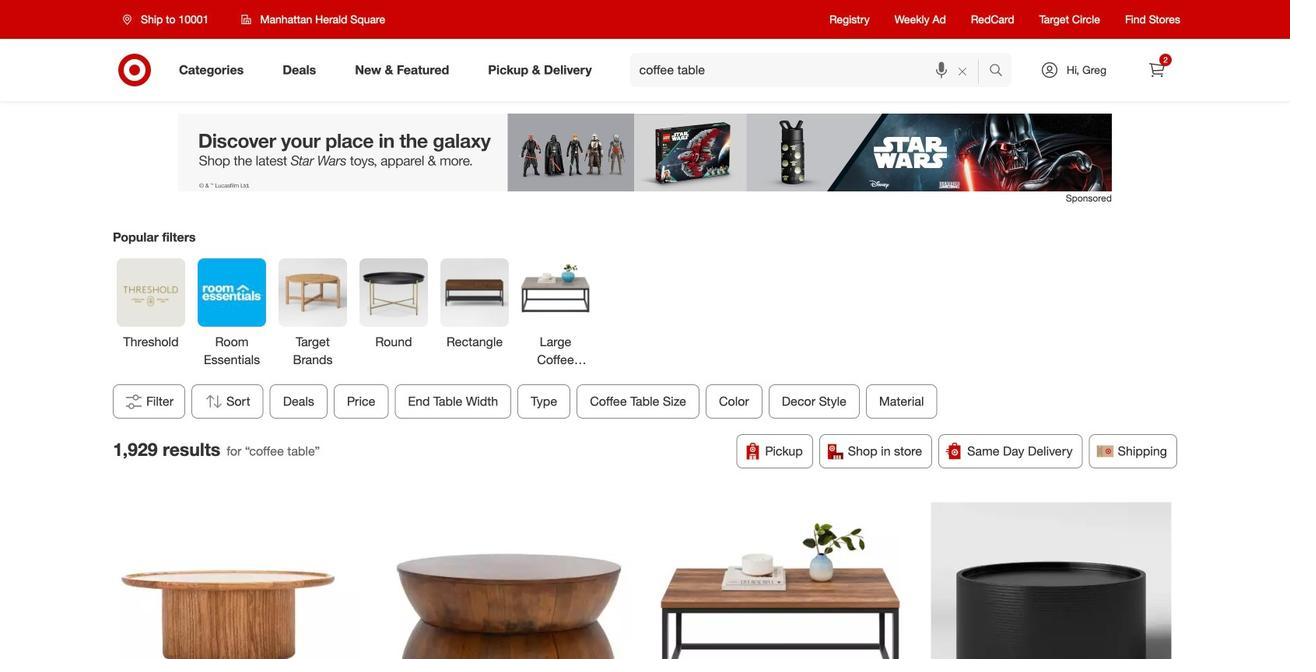 Task type: vqa. For each thing, say whether or not it's contained in the screenshot.
Manila Round Hammered Drum Coffee Table - Threshold™ Image
yes



Task type: locate. For each thing, give the bounding box(es) containing it.
manila round hammered drum coffee table - threshold™ image
[[931, 502, 1172, 659], [931, 502, 1172, 659]]

best choice products 44in rustic modern industrial style rectangular wood grain top coffee table w/ 1.25in top image
[[661, 502, 901, 659], [661, 502, 901, 659]]

alecto round coffee table - brown - safavieh image
[[390, 502, 630, 659], [390, 502, 630, 659]]

flyte oval coffee table - natural - safavieh image
[[119, 502, 359, 659], [119, 502, 359, 659]]



Task type: describe. For each thing, give the bounding box(es) containing it.
advertisement element
[[178, 114, 1112, 192]]

What can we help you find? suggestions appear below search field
[[630, 53, 993, 87]]



